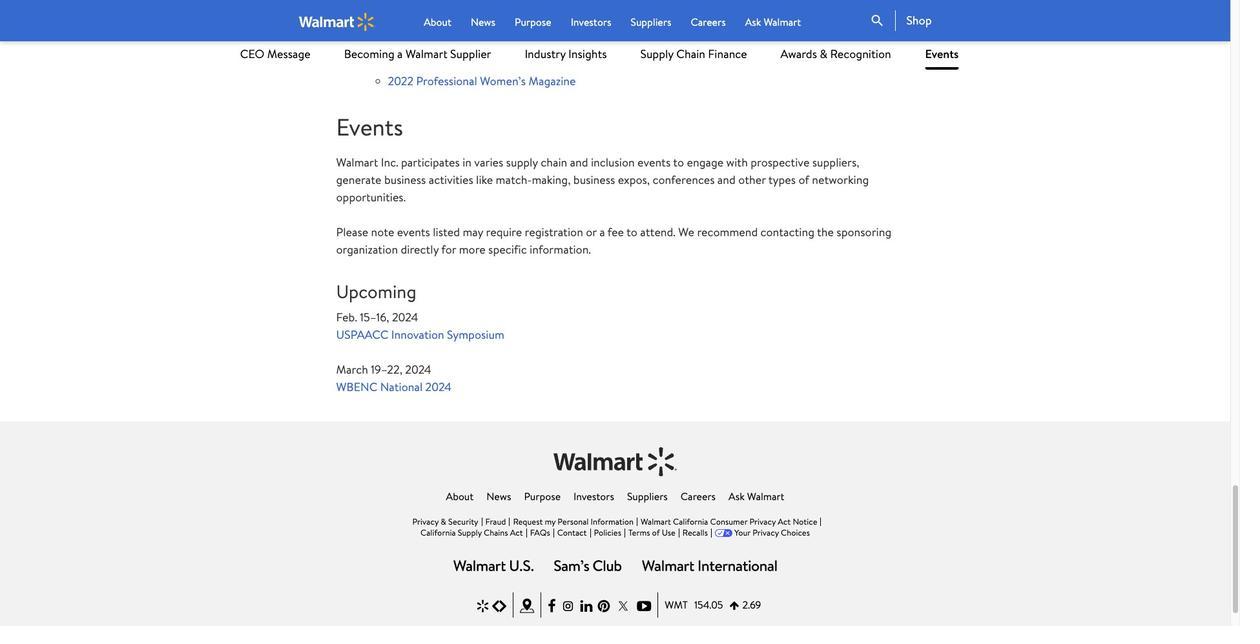 Task type: describe. For each thing, give the bounding box(es) containing it.
1 logs image from the left
[[454, 561, 534, 572]]

your privacy choices link
[[735, 527, 810, 539]]

2022 professional women's magazine link
[[388, 73, 576, 89]]

march
[[336, 362, 368, 378]]

awards & recognition
[[781, 46, 892, 62]]

recalls link
[[683, 527, 708, 539]]

u.s.
[[416, 56, 435, 72]]

upcoming
[[336, 279, 417, 304]]

investors for investors link
[[574, 490, 614, 504]]

2022 black eoe journal link
[[388, 23, 508, 39]]

ask walmart link for fraud
[[729, 490, 785, 504]]

walmart inside walmart inc. participates in varies supply chain and inclusion events to engage with prospective suppliers, generate business activities like match-making, business expos, conferences and other types of networking opportunities.
[[336, 154, 378, 170]]

consumer
[[711, 516, 748, 528]]

black
[[416, 23, 443, 39]]

wmt 154.05
[[665, 598, 723, 613]]

ask for fraud
[[729, 490, 745, 504]]

innovation
[[391, 327, 444, 343]]

0 vertical spatial and
[[570, 154, 588, 170]]

information.
[[530, 242, 591, 258]]

uspaacc innovation symposium link
[[336, 327, 505, 343]]

fraud link
[[486, 516, 506, 528]]

19–22,
[[371, 362, 403, 378]]

privacy right your
[[753, 527, 779, 539]]

1 vertical spatial and
[[718, 172, 736, 188]]

news for news dropdown button at the top of the page
[[471, 15, 496, 29]]

to for events
[[673, 154, 684, 170]]

1 vertical spatial 2024
[[405, 362, 432, 378]]

arrow up image
[[730, 601, 739, 611]]

insights
[[569, 46, 607, 62]]

investors button
[[571, 14, 612, 30]]

location image
[[520, 598, 534, 615]]

2022 u.s. veterans magazine link
[[388, 56, 533, 72]]

2 logs image from the left
[[554, 561, 622, 572]]

walmart california consumer privacy act notice california supply chains act
[[421, 516, 818, 539]]

magazine up women's
[[485, 56, 533, 72]]

facebook image
[[548, 598, 556, 615]]

chain
[[541, 154, 568, 170]]

suppliers button
[[631, 14, 672, 30]]

about button
[[424, 14, 452, 30]]

please
[[336, 224, 368, 240]]

suppliers,
[[813, 154, 860, 170]]

becoming
[[344, 46, 395, 62]]

walmart inc. participates in varies supply chain and inclusion events to engage with prospective suppliers, generate business activities like match-making, business expos, conferences and other types of networking opportunities.
[[336, 154, 869, 205]]

0 horizontal spatial of
[[652, 527, 660, 539]]

spark image
[[476, 598, 490, 615]]

events link
[[925, 39, 960, 70]]

2.69
[[743, 598, 761, 613]]

for
[[442, 242, 456, 258]]

diverseability
[[416, 6, 487, 22]]

attend.
[[641, 224, 676, 240]]

opportunities.
[[336, 189, 406, 205]]

recalls
[[683, 527, 708, 539]]

request
[[513, 516, 543, 528]]

magazine down purpose "dropdown button"
[[509, 39, 556, 56]]

search
[[870, 13, 886, 28]]

my
[[545, 516, 556, 528]]

pinterest image
[[598, 598, 610, 615]]

about for "about" dropdown button
[[424, 15, 452, 29]]

2022 diverseability magazine 2022 black eoe journal 2022 hispanic network magazine 2022 u.s. veterans magazine 2022 professional women's magazine
[[388, 6, 576, 89]]

ask walmart link for shop
[[745, 14, 801, 30]]

professional
[[416, 73, 477, 89]]

request my personal information link
[[513, 516, 634, 528]]

journal
[[471, 23, 508, 39]]

listed
[[433, 224, 460, 240]]

other
[[739, 172, 766, 188]]

veterans
[[438, 56, 483, 72]]

careers for shop
[[691, 15, 726, 29]]

inc.
[[381, 154, 399, 170]]

generate
[[336, 172, 382, 188]]

4 2022 from the top
[[388, 56, 414, 72]]

154.05
[[695, 598, 723, 613]]

request my personal information
[[513, 516, 634, 528]]

supply chain finance
[[641, 46, 747, 62]]

0 horizontal spatial act
[[510, 527, 523, 539]]

or
[[586, 224, 597, 240]]

1 business from the left
[[384, 172, 426, 188]]

linkedin image
[[581, 598, 593, 615]]

fraud
[[486, 516, 506, 528]]

fee
[[608, 224, 624, 240]]

awards & recognition link
[[781, 39, 892, 70]]

img 2 image
[[615, 598, 632, 615]]

contact link
[[557, 527, 587, 539]]

hispanic
[[416, 39, 459, 56]]

terms of use
[[629, 527, 676, 539]]

making,
[[532, 172, 571, 188]]

faqs link
[[530, 527, 550, 539]]

chain
[[677, 46, 706, 62]]

2 business from the left
[[574, 172, 615, 188]]

recommend
[[697, 224, 758, 240]]

specific
[[489, 242, 527, 258]]

careers for fraud
[[681, 490, 716, 504]]

2 vertical spatial 2024
[[426, 379, 452, 395]]

expos,
[[618, 172, 650, 188]]

note
[[371, 224, 394, 240]]

0 horizontal spatial events
[[336, 111, 403, 144]]

like
[[476, 172, 493, 188]]

types
[[769, 172, 796, 188]]

sponsoring
[[837, 224, 892, 240]]

message
[[267, 46, 311, 62]]

1 horizontal spatial events
[[926, 46, 959, 62]]

we
[[679, 224, 695, 240]]

awards
[[781, 46, 817, 62]]

registration
[[525, 224, 583, 240]]

walmart up awards
[[764, 15, 801, 29]]

privacy inside walmart california consumer privacy act notice california supply chains act
[[750, 516, 776, 528]]

women's
[[480, 73, 526, 89]]

2022 hispanic network magazine link
[[388, 39, 556, 56]]

information
[[591, 516, 634, 528]]

ask walmart for shop
[[745, 15, 801, 29]]



Task type: locate. For each thing, give the bounding box(es) containing it.
2 horizontal spatial logs image
[[642, 561, 777, 572]]

investors up "information" at the bottom of page
[[574, 490, 614, 504]]

a right or
[[600, 224, 605, 240]]

news button
[[471, 14, 496, 30]]

wbenc national 2024 link
[[336, 379, 452, 395]]

supply left the chains
[[458, 527, 482, 539]]

1 2022 from the top
[[388, 6, 414, 22]]

purpose for purpose "dropdown button"
[[515, 15, 552, 29]]

supply inside walmart california consumer privacy act notice california supply chains act
[[458, 527, 482, 539]]

california down about 'link'
[[421, 527, 456, 539]]

1 horizontal spatial ask
[[745, 15, 762, 29]]

1 vertical spatial supply
[[458, 527, 482, 539]]

0 vertical spatial careers
[[691, 15, 726, 29]]

ask walmart link up awards
[[745, 14, 801, 30]]

varies
[[474, 154, 504, 170]]

organization
[[336, 242, 398, 258]]

2 2022 from the top
[[388, 23, 414, 39]]

ask for shop
[[745, 15, 762, 29]]

1 vertical spatial careers link
[[681, 490, 716, 504]]

privacy left security
[[413, 516, 439, 528]]

a
[[397, 46, 403, 62], [600, 224, 605, 240]]

to right fee
[[627, 224, 638, 240]]

in
[[463, 154, 472, 170]]

1 vertical spatial about
[[446, 490, 474, 504]]

match-
[[496, 172, 532, 188]]

becoming a walmart supplier
[[344, 46, 491, 62]]

purpose up my
[[524, 490, 561, 504]]

conferences
[[653, 172, 715, 188]]

logs image
[[454, 561, 534, 572], [554, 561, 622, 572], [642, 561, 777, 572]]

of right types in the right top of the page
[[799, 172, 810, 188]]

events up expos,
[[638, 154, 671, 170]]

security
[[448, 516, 479, 528]]

events inside walmart inc. participates in varies supply chain and inclusion events to engage with prospective suppliers, generate business activities like match-making, business expos, conferences and other types of networking opportunities.
[[638, 154, 671, 170]]

walmart down the black in the top of the page
[[406, 46, 448, 62]]

sams club image
[[492, 598, 507, 615]]

0 vertical spatial ask walmart
[[745, 15, 801, 29]]

chains
[[484, 527, 508, 539]]

1 vertical spatial news
[[487, 490, 511, 504]]

ask up finance at the right top of the page
[[745, 15, 762, 29]]

0 vertical spatial purpose
[[515, 15, 552, 29]]

investors
[[571, 15, 612, 29], [574, 490, 614, 504]]

industry insights link
[[525, 39, 607, 70]]

networking
[[812, 172, 869, 188]]

investors link
[[574, 490, 614, 504]]

with
[[727, 154, 748, 170]]

suppliers for suppliers dropdown button
[[631, 15, 672, 29]]

careers up the supply chain finance
[[691, 15, 726, 29]]

faqs
[[530, 527, 550, 539]]

& left security
[[441, 516, 446, 528]]

0 horizontal spatial a
[[397, 46, 403, 62]]

2024 up innovation
[[392, 309, 418, 325]]

engage
[[687, 154, 724, 170]]

home image
[[299, 13, 376, 31]]

1 horizontal spatial &
[[820, 46, 828, 62]]

0 horizontal spatial ask
[[729, 490, 745, 504]]

0 vertical spatial 2024
[[392, 309, 418, 325]]

2022
[[388, 6, 414, 22], [388, 23, 414, 39], [388, 39, 414, 56], [388, 56, 414, 72], [388, 73, 414, 89]]

1 vertical spatial suppliers
[[627, 490, 668, 504]]

& for security
[[441, 516, 446, 528]]

ask walmart for fraud
[[729, 490, 785, 504]]

walmart down the suppliers link at right bottom
[[641, 516, 671, 528]]

ask walmart
[[745, 15, 801, 29], [729, 490, 785, 504]]

please note events listed may require registration or a fee to attend. we recommend contacting the sponsoring organization directly for more specific information.
[[336, 224, 892, 258]]

magazine down industry
[[529, 73, 576, 89]]

1 horizontal spatial to
[[673, 154, 684, 170]]

2024 inside upcoming feb. 15–16, 2024 uspaacc innovation symposium
[[392, 309, 418, 325]]

ceo message
[[240, 46, 311, 62]]

careers link up the supply chain finance
[[691, 14, 726, 30]]

1 vertical spatial purpose
[[524, 490, 561, 504]]

notice
[[793, 516, 818, 528]]

1 horizontal spatial california
[[673, 516, 709, 528]]

0 vertical spatial suppliers
[[631, 15, 672, 29]]

act
[[778, 516, 791, 528], [510, 527, 523, 539]]

ask walmart up the walmart california consumer privacy act notice link
[[729, 490, 785, 504]]

and down with
[[718, 172, 736, 188]]

0 horizontal spatial events
[[397, 224, 430, 240]]

2024 right the "national"
[[426, 379, 452, 395]]

prospective
[[751, 154, 810, 170]]

0 horizontal spatial logs image
[[454, 561, 534, 572]]

to up conferences
[[673, 154, 684, 170]]

logs image down the contact link
[[554, 561, 622, 572]]

choices
[[781, 527, 810, 539]]

and
[[570, 154, 588, 170], [718, 172, 736, 188]]

1 vertical spatial ask walmart
[[729, 490, 785, 504]]

walmart california consumer privacy act notice link
[[641, 516, 818, 528]]

terms
[[629, 527, 650, 539]]

events inside please note events listed may require registration or a fee to attend. we recommend contacting the sponsoring organization directly for more specific information.
[[397, 224, 430, 240]]

0 vertical spatial supply
[[641, 46, 674, 62]]

0 horizontal spatial california
[[421, 527, 456, 539]]

& right awards
[[820, 46, 828, 62]]

purpose button
[[515, 14, 552, 30]]

wmt
[[665, 598, 688, 613]]

industry insights
[[525, 46, 607, 62]]

1 horizontal spatial logs image
[[554, 561, 622, 572]]

purpose for purpose link
[[524, 490, 561, 504]]

careers
[[691, 15, 726, 29], [681, 490, 716, 504]]

supply
[[641, 46, 674, 62], [458, 527, 482, 539]]

0 vertical spatial to
[[673, 154, 684, 170]]

business down inc.
[[384, 172, 426, 188]]

1 horizontal spatial of
[[799, 172, 810, 188]]

5 2022 from the top
[[388, 73, 414, 89]]

act right the chains
[[510, 527, 523, 539]]

0 vertical spatial a
[[397, 46, 403, 62]]

to
[[673, 154, 684, 170], [627, 224, 638, 240]]

eoe
[[446, 23, 469, 39]]

0 horizontal spatial and
[[570, 154, 588, 170]]

1 horizontal spatial supply
[[641, 46, 674, 62]]

3 2022 from the top
[[388, 39, 414, 56]]

instagram image
[[561, 598, 575, 615]]

1 vertical spatial ask
[[729, 490, 745, 504]]

1 horizontal spatial events
[[638, 154, 671, 170]]

supply chain finance link
[[641, 39, 747, 70]]

privacy right the consumer
[[750, 516, 776, 528]]

privacy
[[413, 516, 439, 528], [750, 516, 776, 528], [753, 527, 779, 539]]

careers link
[[691, 14, 726, 30], [681, 490, 716, 504]]

news link
[[487, 490, 511, 504]]

uspaacc
[[336, 327, 389, 343]]

events down shop on the right
[[926, 46, 959, 62]]

0 vertical spatial careers link
[[691, 14, 726, 30]]

of inside walmart inc. participates in varies supply chain and inclusion events to engage with prospective suppliers, generate business activities like match-making, business expos, conferences and other types of networking opportunities.
[[799, 172, 810, 188]]

the
[[817, 224, 834, 240]]

1 vertical spatial investors
[[574, 490, 614, 504]]

logs image down the chains
[[454, 561, 534, 572]]

personal
[[558, 516, 589, 528]]

0 vertical spatial ask
[[745, 15, 762, 29]]

0 horizontal spatial to
[[627, 224, 638, 240]]

your privacy choices
[[735, 527, 810, 539]]

1 vertical spatial to
[[627, 224, 638, 240]]

logs image down recalls
[[642, 561, 777, 572]]

ceo message link
[[240, 39, 311, 70]]

california left the consumer
[[673, 516, 709, 528]]

purpose up industry
[[515, 15, 552, 29]]

magazine up 'journal' on the left top
[[490, 6, 537, 22]]

supplier
[[450, 46, 491, 62]]

industry
[[525, 46, 566, 62]]

news for news link
[[487, 490, 511, 504]]

2024 up the "national"
[[405, 362, 432, 378]]

& for recognition
[[820, 46, 828, 62]]

youtube play image
[[637, 598, 652, 615]]

feb.
[[336, 309, 357, 325]]

0 vertical spatial events
[[926, 46, 959, 62]]

1 vertical spatial events
[[397, 224, 430, 240]]

shop
[[907, 12, 932, 28]]

0 vertical spatial ask walmart link
[[745, 14, 801, 30]]

1 horizontal spatial act
[[778, 516, 791, 528]]

0 vertical spatial news
[[471, 15, 496, 29]]

magazine
[[490, 6, 537, 22], [509, 39, 556, 56], [485, 56, 533, 72], [529, 73, 576, 89]]

news up the fraud link
[[487, 490, 511, 504]]

0 vertical spatial about
[[424, 15, 452, 29]]

ceo
[[240, 46, 265, 62]]

careers up recalls
[[681, 490, 716, 504]]

1 vertical spatial &
[[441, 516, 446, 528]]

suppliers up the supply chain finance
[[631, 15, 672, 29]]

a inside please note events listed may require registration or a fee to attend. we recommend contacting the sponsoring organization directly for more specific information.
[[600, 224, 605, 240]]

business down inclusion
[[574, 172, 615, 188]]

news
[[471, 15, 496, 29], [487, 490, 511, 504]]

careers link for shop
[[691, 14, 726, 30]]

0 horizontal spatial &
[[441, 516, 446, 528]]

about link
[[446, 490, 474, 504]]

to inside walmart inc. participates in varies supply chain and inclusion events to engage with prospective suppliers, generate business activities like match-making, business expos, conferences and other types of networking opportunities.
[[673, 154, 684, 170]]

business
[[384, 172, 426, 188], [574, 172, 615, 188]]

events up inc.
[[336, 111, 403, 144]]

ask up the walmart california consumer privacy act notice link
[[729, 490, 745, 504]]

act left "notice"
[[778, 516, 791, 528]]

1 horizontal spatial and
[[718, 172, 736, 188]]

2022 diverseability magazine link
[[388, 6, 537, 22]]

0 vertical spatial &
[[820, 46, 828, 62]]

about for about 'link'
[[446, 490, 474, 504]]

careers link for fraud
[[681, 490, 716, 504]]

ask walmart link
[[745, 14, 801, 30], [729, 490, 785, 504]]

inclusion
[[591, 154, 635, 170]]

1 horizontal spatial a
[[600, 224, 605, 240]]

your
[[735, 527, 751, 539]]

privacy & security
[[413, 516, 479, 528]]

careers link up recalls
[[681, 490, 716, 504]]

1 vertical spatial events
[[336, 111, 403, 144]]

suppliers up terms of use link at right bottom
[[627, 490, 668, 504]]

walmart up your privacy choices
[[747, 490, 785, 504]]

and right chain
[[570, 154, 588, 170]]

1 horizontal spatial business
[[574, 172, 615, 188]]

walmart up generate
[[336, 154, 378, 170]]

finance
[[708, 46, 747, 62]]

0 horizontal spatial supply
[[458, 527, 482, 539]]

supply down suppliers dropdown button
[[641, 46, 674, 62]]

3 logs image from the left
[[642, 561, 777, 572]]

california
[[673, 516, 709, 528], [421, 527, 456, 539]]

0 vertical spatial investors
[[571, 15, 612, 29]]

0 vertical spatial of
[[799, 172, 810, 188]]

symposium
[[447, 327, 505, 343]]

policies
[[594, 527, 622, 539]]

1 vertical spatial careers
[[681, 490, 716, 504]]

march 19–22, 2024 wbenc national 2024
[[336, 362, 452, 395]]

walmart logo dark image
[[554, 448, 677, 477]]

suppliers for the suppliers link at right bottom
[[627, 490, 668, 504]]

network
[[462, 39, 506, 56]]

walmart inside walmart california consumer privacy act notice california supply chains act
[[641, 516, 671, 528]]

ask walmart up awards
[[745, 15, 801, 29]]

0 vertical spatial events
[[638, 154, 671, 170]]

events up directly
[[397, 224, 430, 240]]

1 vertical spatial ask walmart link
[[729, 490, 785, 504]]

ask walmart link up the walmart california consumer privacy act notice link
[[729, 490, 785, 504]]

investors for investors popup button
[[571, 15, 612, 29]]

news up "network" at the left top
[[471, 15, 496, 29]]

of left use
[[652, 527, 660, 539]]

&
[[820, 46, 828, 62], [441, 516, 446, 528]]

investors up insights
[[571, 15, 612, 29]]

require
[[486, 224, 522, 240]]

1 vertical spatial of
[[652, 527, 660, 539]]

to inside please note events listed may require registration or a fee to attend. we recommend contacting the sponsoring organization directly for more specific information.
[[627, 224, 638, 240]]

to for fee
[[627, 224, 638, 240]]

1 vertical spatial a
[[600, 224, 605, 240]]

shop link
[[896, 10, 932, 31]]

0 horizontal spatial business
[[384, 172, 426, 188]]

a left u.s.
[[397, 46, 403, 62]]



Task type: vqa. For each thing, say whether or not it's contained in the screenshot.
EMAIL
no



